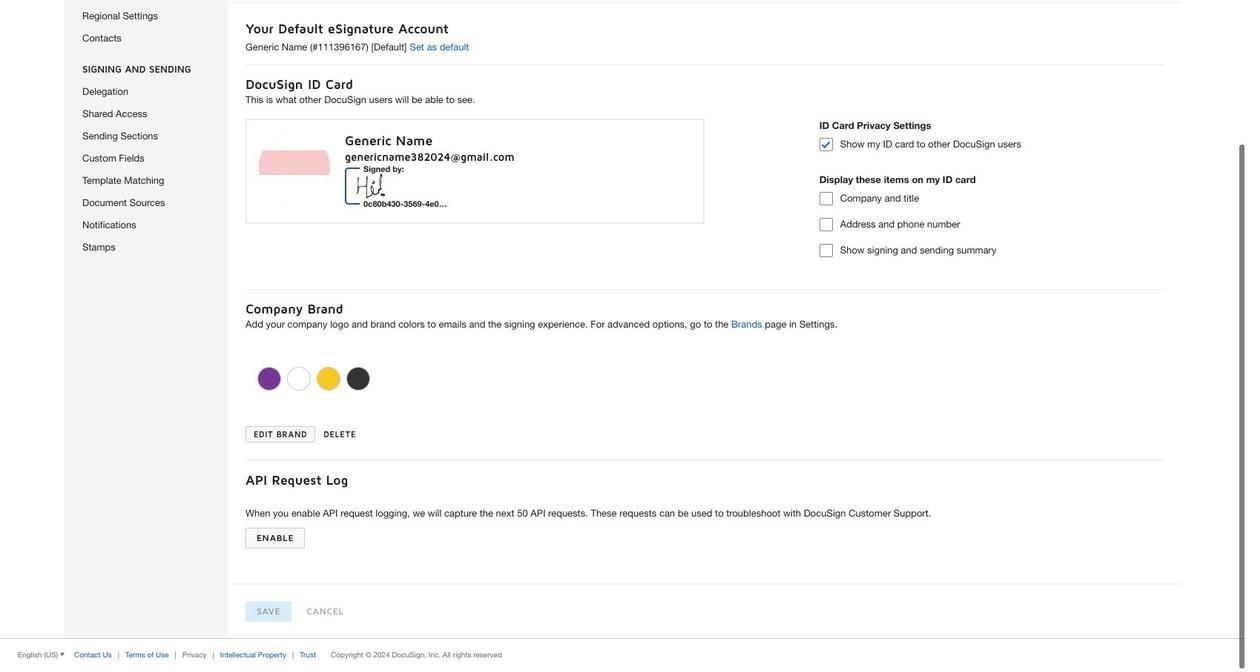 Task type: describe. For each thing, give the bounding box(es) containing it.
more info region
[[0, 639, 1247, 671]]

generic name image
[[349, 167, 426, 206]]

upload or change your profile image image
[[259, 132, 330, 203]]



Task type: vqa. For each thing, say whether or not it's contained in the screenshot.
lock icon
no



